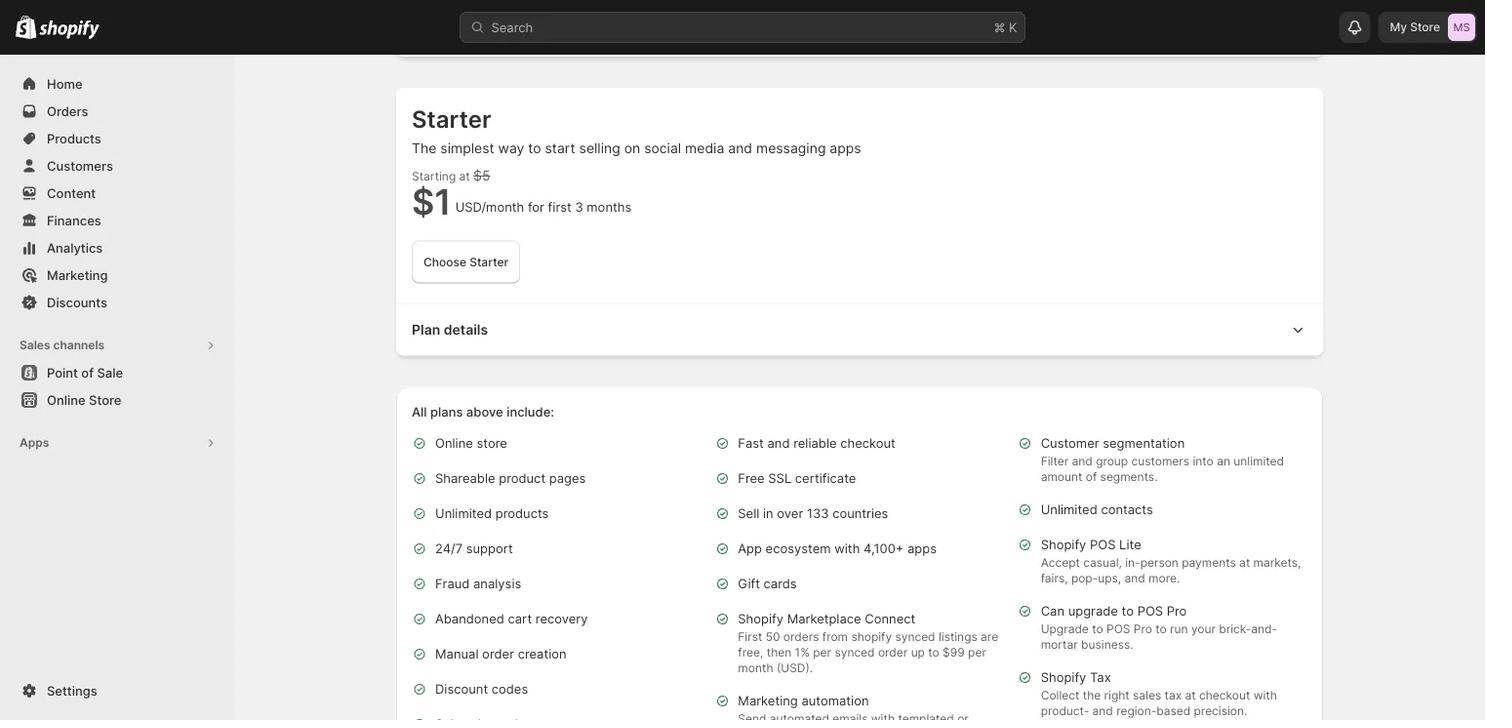 Task type: locate. For each thing, give the bounding box(es) containing it.
orders
[[47, 103, 88, 119]]

with
[[835, 541, 860, 556], [1254, 688, 1277, 702]]

0 vertical spatial of
[[81, 365, 94, 380]]

0 vertical spatial synced
[[895, 629, 936, 644]]

1 horizontal spatial at
[[1185, 688, 1196, 702]]

in
[[763, 506, 774, 521]]

and
[[728, 140, 753, 157], [768, 436, 790, 451], [1072, 454, 1093, 468], [1125, 571, 1145, 585], [1093, 704, 1113, 718]]

checkout up precision.
[[1200, 688, 1251, 702]]

shareable
[[435, 471, 495, 486]]

marketing automation
[[738, 693, 869, 709]]

more.
[[1149, 571, 1180, 585]]

at inside the starting at $5 $1 usd/month for first 3 months
[[459, 169, 470, 183]]

and inside starter the simplest way to start selling on social media and messaging apps
[[728, 140, 753, 157]]

store
[[477, 436, 507, 451]]

at left markets,
[[1240, 555, 1250, 569]]

fast and reliable checkout
[[738, 436, 896, 451]]

0 horizontal spatial marketing
[[47, 267, 108, 283]]

fraud
[[435, 576, 470, 591]]

to inside "shopify marketplace connect first 50 orders from shopify synced listings are free, then 1% per synced order up to $99 per month (usd)."
[[928, 645, 940, 659]]

app ecosystem with 4,100+ apps
[[738, 541, 937, 556]]

sales
[[20, 338, 50, 352]]

support
[[466, 541, 513, 556]]

0 horizontal spatial checkout
[[840, 436, 896, 451]]

with inside shopify tax collect the right sales tax at checkout with product- and region-based precision.
[[1254, 688, 1277, 702]]

marketing up discounts
[[47, 267, 108, 283]]

synced up up
[[895, 629, 936, 644]]

months
[[587, 200, 632, 215]]

lite
[[1119, 537, 1142, 552]]

1 horizontal spatial pro
[[1167, 604, 1187, 619]]

1 vertical spatial checkout
[[1200, 688, 1251, 702]]

1 horizontal spatial unlimited
[[1041, 502, 1098, 517]]

0 vertical spatial shopify
[[1041, 537, 1087, 552]]

0 vertical spatial online
[[47, 392, 86, 407]]

to right way
[[528, 140, 541, 157]]

shopify inside "shopify marketplace connect first 50 orders from shopify synced listings are free, then 1% per synced order up to $99 per month (usd)."
[[738, 611, 784, 627]]

shopify pos lite accept casual, in-person payments at markets, fairs, pop-ups, and more.
[[1041, 537, 1301, 585]]

online inside online store link
[[47, 392, 86, 407]]

order
[[878, 645, 908, 659], [482, 647, 514, 662]]

tax
[[1165, 688, 1182, 702]]

segmentation
[[1103, 436, 1185, 451]]

shopify
[[1041, 537, 1087, 552], [738, 611, 784, 627], [1041, 670, 1087, 685]]

product
[[499, 471, 546, 486]]

0 horizontal spatial pro
[[1134, 622, 1152, 636]]

starting at $5 $1 usd/month for first 3 months
[[412, 167, 632, 223]]

0 vertical spatial checkout
[[840, 436, 896, 451]]

pro up run
[[1167, 604, 1187, 619]]

pos up casual,
[[1090, 537, 1116, 552]]

shopify
[[851, 629, 892, 644]]

0 vertical spatial apps
[[830, 140, 861, 157]]

online down "point"
[[47, 392, 86, 407]]

apps
[[830, 140, 861, 157], [908, 541, 937, 556]]

marketing link
[[12, 262, 223, 289]]

online down plans
[[435, 436, 473, 451]]

1 horizontal spatial store
[[1410, 20, 1441, 34]]

orders
[[784, 629, 819, 644]]

⌘
[[994, 20, 1006, 35]]

1 horizontal spatial online
[[435, 436, 473, 451]]

at left $5
[[459, 169, 470, 183]]

and down customer
[[1072, 454, 1093, 468]]

all plans above include:
[[412, 405, 554, 420]]

product-
[[1041, 704, 1089, 718]]

marketing for marketing automation
[[738, 693, 798, 709]]

24/7
[[435, 541, 463, 556]]

and right "fast"
[[768, 436, 790, 451]]

shopify marketplace connect first 50 orders from shopify synced listings are free, then 1% per synced order up to $99 per month (usd).
[[738, 611, 999, 675]]

shopify image
[[16, 15, 36, 39]]

automation
[[802, 693, 869, 709]]

up
[[911, 645, 925, 659]]

pop-
[[1071, 571, 1098, 585]]

shopify image
[[39, 20, 100, 39]]

store
[[1410, 20, 1441, 34], [89, 392, 121, 407]]

starter the simplest way to start selling on social media and messaging apps
[[412, 104, 861, 157]]

0 horizontal spatial apps
[[830, 140, 861, 157]]

to inside starter the simplest way to start selling on social media and messaging apps
[[528, 140, 541, 157]]

shopify up 'collect'
[[1041, 670, 1087, 685]]

over
[[777, 506, 803, 521]]

contacts
[[1101, 502, 1153, 517]]

1 vertical spatial with
[[1254, 688, 1277, 702]]

starter up simplest
[[412, 104, 491, 133]]

1 vertical spatial store
[[89, 392, 121, 407]]

way
[[498, 140, 524, 157]]

business.
[[1081, 637, 1134, 651]]

0 vertical spatial pos
[[1090, 537, 1116, 552]]

the
[[1083, 688, 1101, 702]]

0 horizontal spatial of
[[81, 365, 94, 380]]

pos up "business."
[[1107, 622, 1131, 636]]

store right 'my' at the top of page
[[1410, 20, 1441, 34]]

and inside shopify tax collect the right sales tax at checkout with product- and region-based precision.
[[1093, 704, 1113, 718]]

1 horizontal spatial of
[[1086, 469, 1097, 484]]

and down the
[[1093, 704, 1113, 718]]

my store image
[[1448, 14, 1476, 41]]

1 vertical spatial pro
[[1134, 622, 1152, 636]]

1 vertical spatial online
[[435, 436, 473, 451]]

1 horizontal spatial with
[[1254, 688, 1277, 702]]

pos down more.
[[1138, 604, 1163, 619]]

of
[[81, 365, 94, 380], [1086, 469, 1097, 484]]

fast
[[738, 436, 764, 451]]

unlimited down shareable
[[435, 506, 492, 521]]

marketing down month
[[738, 693, 798, 709]]

1 horizontal spatial per
[[968, 645, 987, 659]]

per right 1%
[[813, 645, 832, 659]]

1 horizontal spatial checkout
[[1200, 688, 1251, 702]]

of inside button
[[81, 365, 94, 380]]

at right tax on the right of the page
[[1185, 688, 1196, 702]]

discounts
[[47, 295, 107, 310]]

unlimited down amount
[[1041, 502, 1098, 517]]

sell
[[738, 506, 760, 521]]

starter right choose at the left
[[470, 255, 509, 269]]

2 vertical spatial at
[[1185, 688, 1196, 702]]

filter
[[1041, 454, 1069, 468]]

1 vertical spatial at
[[1240, 555, 1250, 569]]

shopify inside shopify pos lite accept casual, in-person payments at markets, fairs, pop-ups, and more.
[[1041, 537, 1087, 552]]

free,
[[738, 645, 763, 659]]

0 vertical spatial marketing
[[47, 267, 108, 283]]

1 vertical spatial synced
[[835, 645, 875, 659]]

1 horizontal spatial marketing
[[738, 693, 798, 709]]

1 horizontal spatial synced
[[895, 629, 936, 644]]

home
[[47, 76, 83, 91]]

at inside shopify pos lite accept casual, in-person payments at markets, fairs, pop-ups, and more.
[[1240, 555, 1250, 569]]

store for online store
[[89, 392, 121, 407]]

region-
[[1117, 704, 1157, 718]]

shopify for shopify marketplace connect
[[738, 611, 784, 627]]

to right up
[[928, 645, 940, 659]]

store down the sale on the bottom left of the page
[[89, 392, 121, 407]]

and down in-
[[1125, 571, 1145, 585]]

pos
[[1090, 537, 1116, 552], [1138, 604, 1163, 619], [1107, 622, 1131, 636]]

fairs,
[[1041, 571, 1068, 585]]

and-
[[1251, 622, 1278, 636]]

order left up
[[878, 645, 908, 659]]

0 horizontal spatial unlimited
[[435, 506, 492, 521]]

0 horizontal spatial store
[[89, 392, 121, 407]]

0 vertical spatial starter
[[412, 104, 491, 133]]

per down are
[[968, 645, 987, 659]]

checkout
[[840, 436, 896, 451], [1200, 688, 1251, 702]]

0 vertical spatial with
[[835, 541, 860, 556]]

apps button
[[12, 429, 223, 457]]

sale
[[97, 365, 123, 380]]

from
[[823, 629, 848, 644]]

discounts link
[[12, 289, 223, 316]]

run
[[1170, 622, 1188, 636]]

2 vertical spatial pos
[[1107, 622, 1131, 636]]

products
[[496, 506, 549, 521]]

0 horizontal spatial with
[[835, 541, 860, 556]]

with down and-
[[1254, 688, 1277, 702]]

finances link
[[12, 207, 223, 234]]

1 vertical spatial marketing
[[738, 693, 798, 709]]

shopify up first
[[738, 611, 784, 627]]

abandoned
[[435, 611, 504, 627]]

1 vertical spatial of
[[1086, 469, 1097, 484]]

include:
[[507, 405, 554, 420]]

to down upgrade
[[1092, 622, 1103, 636]]

order inside "shopify marketplace connect first 50 orders from shopify synced listings are free, then 1% per synced order up to $99 per month (usd)."
[[878, 645, 908, 659]]

synced down 'shopify'
[[835, 645, 875, 659]]

products link
[[12, 125, 223, 152]]

checkout right reliable
[[840, 436, 896, 451]]

sales
[[1133, 688, 1162, 702]]

choose starter
[[424, 255, 509, 269]]

of left the sale on the bottom left of the page
[[81, 365, 94, 380]]

shopify for shopify pos lite
[[1041, 537, 1087, 552]]

reliable
[[794, 436, 837, 451]]

gift cards
[[738, 576, 797, 591]]

unlimited for unlimited contacts
[[1041, 502, 1098, 517]]

of inside 'customer segmentation filter and group customers into an unlimited amount of segments.'
[[1086, 469, 1097, 484]]

starting
[[412, 169, 456, 183]]

0 horizontal spatial at
[[459, 169, 470, 183]]

store inside button
[[89, 392, 121, 407]]

shopify inside shopify tax collect the right sales tax at checkout with product- and region-based precision.
[[1041, 670, 1087, 685]]

and right media
[[728, 140, 753, 157]]

2 horizontal spatial at
[[1240, 555, 1250, 569]]

customer segmentation filter and group customers into an unlimited amount of segments.
[[1041, 436, 1284, 484]]

home link
[[12, 70, 223, 98]]

pro left run
[[1134, 622, 1152, 636]]

details
[[444, 321, 488, 338]]

shopify up the accept
[[1041, 537, 1087, 552]]

0 vertical spatial at
[[459, 169, 470, 183]]

0 vertical spatial store
[[1410, 20, 1441, 34]]

collect
[[1041, 688, 1080, 702]]

content link
[[12, 180, 223, 207]]

marketing for marketing
[[47, 267, 108, 283]]

my store
[[1390, 20, 1441, 34]]

0 horizontal spatial per
[[813, 645, 832, 659]]

sell in over 133 countries
[[738, 506, 888, 521]]

of down group
[[1086, 469, 1097, 484]]

order up codes
[[482, 647, 514, 662]]

2 vertical spatial shopify
[[1041, 670, 1087, 685]]

with left 4,100+
[[835, 541, 860, 556]]

apps right messaging at the right top of page
[[830, 140, 861, 157]]

customers link
[[12, 152, 223, 180]]

unlimited contacts
[[1041, 502, 1153, 517]]

into
[[1193, 454, 1214, 468]]

1 vertical spatial shopify
[[738, 611, 784, 627]]

1 horizontal spatial order
[[878, 645, 908, 659]]

first
[[548, 200, 572, 215]]

0 horizontal spatial online
[[47, 392, 86, 407]]

apps right 4,100+
[[908, 541, 937, 556]]

1 horizontal spatial apps
[[908, 541, 937, 556]]

above
[[466, 405, 503, 420]]

analytics
[[47, 240, 103, 255]]



Task type: describe. For each thing, give the bounding box(es) containing it.
creation
[[518, 647, 567, 662]]

online for online store
[[47, 392, 86, 407]]

point
[[47, 365, 78, 380]]

3
[[575, 200, 583, 215]]

content
[[47, 185, 96, 201]]

app
[[738, 541, 762, 556]]

online store link
[[12, 386, 223, 414]]

fraud analysis
[[435, 576, 521, 591]]

right
[[1104, 688, 1130, 702]]

1%
[[795, 645, 810, 659]]

manual order creation
[[435, 647, 567, 662]]

unlimited for unlimited products
[[435, 506, 492, 521]]

mortar
[[1041, 637, 1078, 651]]

ecosystem
[[766, 541, 831, 556]]

store for my store
[[1410, 20, 1441, 34]]

discount
[[435, 682, 488, 697]]

shopify for shopify tax
[[1041, 670, 1087, 685]]

upgrade
[[1068, 604, 1118, 619]]

simplest
[[440, 140, 494, 157]]

to right upgrade
[[1122, 604, 1134, 619]]

to left run
[[1156, 622, 1167, 636]]

channels
[[53, 338, 105, 352]]

ssl
[[768, 471, 792, 486]]

unlimited products
[[435, 506, 549, 521]]

choose
[[424, 255, 466, 269]]

customers
[[1132, 454, 1190, 468]]

1 per from the left
[[813, 645, 832, 659]]

codes
[[492, 682, 528, 697]]

plan details
[[412, 321, 488, 338]]

at inside shopify tax collect the right sales tax at checkout with product- and region-based precision.
[[1185, 688, 1196, 702]]

can upgrade to pos pro upgrade to pos pro to run your brick-and- mortar business.
[[1041, 604, 1278, 651]]

analysis
[[473, 576, 521, 591]]

in-
[[1126, 555, 1141, 569]]

can
[[1041, 604, 1065, 619]]

abandoned cart recovery
[[435, 611, 588, 627]]

online store button
[[0, 386, 234, 414]]

certificate
[[795, 471, 856, 486]]

tax
[[1090, 670, 1111, 685]]

free
[[738, 471, 765, 486]]

0 horizontal spatial order
[[482, 647, 514, 662]]

products
[[47, 131, 101, 146]]

customers
[[47, 158, 113, 173]]

⌘ k
[[994, 20, 1017, 35]]

starter inside starter the simplest way to start selling on social media and messaging apps
[[412, 104, 491, 133]]

media
[[685, 140, 724, 157]]

$99
[[943, 645, 965, 659]]

apps inside starter the simplest way to start selling on social media and messaging apps
[[830, 140, 861, 157]]

first
[[738, 629, 763, 644]]

online for online store
[[435, 436, 473, 451]]

online store
[[47, 392, 121, 407]]

4,100+
[[864, 541, 904, 556]]

unlimited
[[1234, 454, 1284, 468]]

group
[[1096, 454, 1128, 468]]

0 horizontal spatial synced
[[835, 645, 875, 659]]

messaging
[[756, 140, 826, 157]]

based
[[1157, 704, 1191, 718]]

1 vertical spatial pos
[[1138, 604, 1163, 619]]

and inside 'customer segmentation filter and group customers into an unlimited amount of segments.'
[[1072, 454, 1093, 468]]

50
[[766, 629, 780, 644]]

then
[[767, 645, 792, 659]]

shareable product pages
[[435, 471, 586, 486]]

finances
[[47, 213, 101, 228]]

sales channels button
[[12, 332, 223, 359]]

pos inside shopify pos lite accept casual, in-person payments at markets, fairs, pop-ups, and more.
[[1090, 537, 1116, 552]]

all
[[412, 405, 427, 420]]

settings
[[47, 683, 97, 698]]

0 vertical spatial pro
[[1167, 604, 1187, 619]]

segments.
[[1100, 469, 1158, 484]]

cart
[[508, 611, 532, 627]]

point of sale link
[[12, 359, 223, 386]]

plan
[[412, 321, 440, 338]]

plans
[[430, 405, 463, 420]]

discount codes
[[435, 682, 528, 697]]

marketplace
[[787, 611, 861, 627]]

gift
[[738, 576, 760, 591]]

cards
[[764, 576, 797, 591]]

1 vertical spatial starter
[[470, 255, 509, 269]]

manual
[[435, 647, 479, 662]]

point of sale
[[47, 365, 123, 380]]

month
[[738, 661, 773, 675]]

usd/month
[[455, 200, 524, 215]]

orders link
[[12, 98, 223, 125]]

checkout inside shopify tax collect the right sales tax at checkout with product- and region-based precision.
[[1200, 688, 1251, 702]]

$1
[[412, 180, 452, 223]]

and inside shopify pos lite accept casual, in-person payments at markets, fairs, pop-ups, and more.
[[1125, 571, 1145, 585]]

listings
[[939, 629, 978, 644]]

analytics link
[[12, 234, 223, 262]]

2 per from the left
[[968, 645, 987, 659]]

countries
[[833, 506, 888, 521]]

1 vertical spatial apps
[[908, 541, 937, 556]]



Task type: vqa. For each thing, say whether or not it's contained in the screenshot.
the right AT
yes



